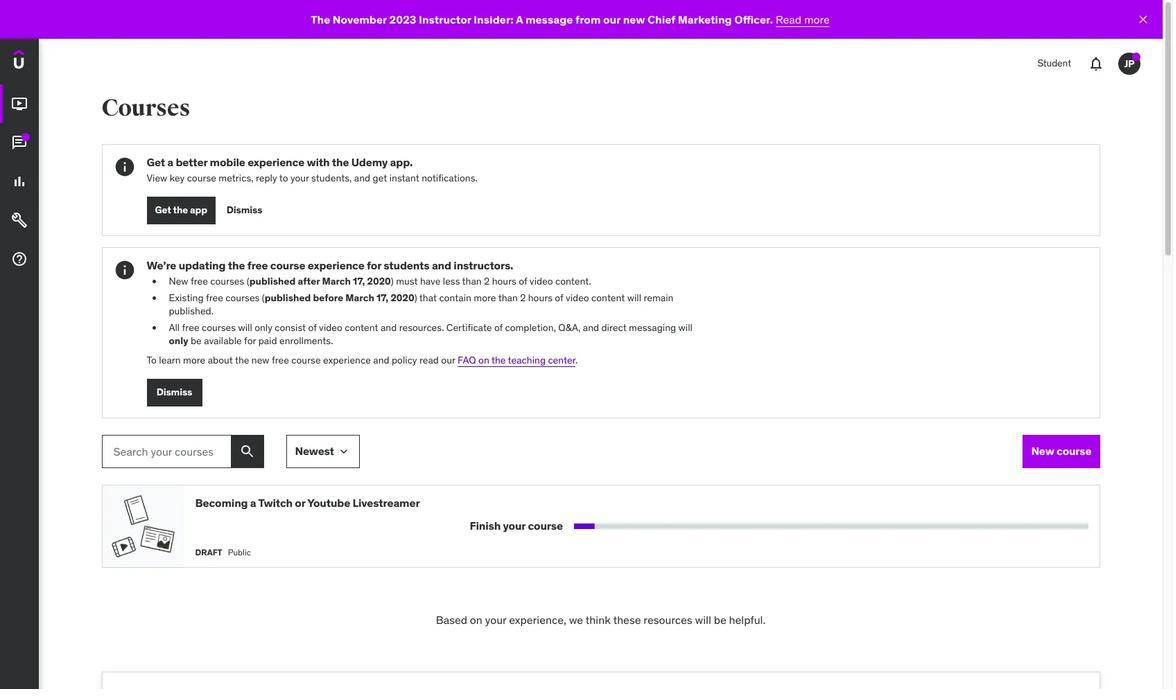 Task type: locate. For each thing, give the bounding box(es) containing it.
0 horizontal spatial 17,
[[353, 275, 365, 288]]

0 vertical spatial dismiss button
[[227, 197, 262, 225]]

0 vertical spatial your
[[290, 172, 309, 185]]

1 vertical spatial 2020
[[391, 292, 414, 304]]

0 vertical spatial 2
[[484, 275, 490, 288]]

all
[[169, 322, 180, 334]]

be left helpful.
[[714, 613, 726, 627]]

17,
[[353, 275, 365, 288], [377, 292, 389, 304]]

courses inside all free courses will only consist of video content and resources. certificate of completion, q&a, and direct messaging will only be available for paid enrollments.
[[202, 322, 236, 334]]

0 vertical spatial video
[[530, 275, 553, 288]]

0 vertical spatial dismiss
[[227, 204, 262, 217]]

1 vertical spatial new
[[252, 354, 269, 367]]

2023
[[389, 12, 416, 26]]

the inside get a better mobile experience with the udemy app. view key course metrics, reply to your students, and get instant notifications.
[[332, 155, 349, 169]]

1 vertical spatial video
[[566, 292, 589, 304]]

new for new free courses ( published after march 17, 2020 ) must have less than 2 hours of video content.
[[169, 275, 188, 288]]

content up to learn more about the new free course experience and policy read our faq on the teaching center .
[[345, 322, 378, 334]]

0 horizontal spatial for
[[244, 335, 256, 348]]

0 horizontal spatial (
[[247, 275, 249, 288]]

jp link
[[1113, 47, 1146, 80]]

newest button
[[286, 435, 360, 468]]

certificate
[[446, 322, 492, 334]]

and inside get a better mobile experience with the udemy app. view key course metrics, reply to your students, and get instant notifications.
[[354, 172, 370, 185]]

before
[[313, 292, 343, 304]]

0 vertical spatial content
[[592, 292, 625, 304]]

1 vertical spatial march
[[346, 292, 374, 304]]

1 vertical spatial courses
[[226, 292, 260, 304]]

more right learn
[[183, 354, 205, 367]]

get a better mobile experience with the udemy app. view key course metrics, reply to your students, and get instant notifications.
[[147, 155, 478, 185]]

0 vertical spatial be
[[191, 335, 202, 348]]

4 medium image from the top
[[11, 251, 28, 268]]

be left available in the left of the page
[[191, 335, 202, 348]]

0 vertical spatial 17,
[[353, 275, 365, 288]]

1 vertical spatial a
[[250, 496, 256, 510]]

1 vertical spatial get
[[155, 204, 171, 217]]

1 vertical spatial for
[[244, 335, 256, 348]]

0 horizontal spatial dismiss
[[157, 386, 192, 399]]

get up view
[[147, 155, 165, 169]]

from
[[576, 12, 601, 26]]

0 horizontal spatial a
[[167, 155, 173, 169]]

you have alerts image
[[1132, 53, 1141, 61]]

enrollments.
[[279, 335, 333, 348]]

students,
[[311, 172, 352, 185]]

for inside all free courses will only consist of video content and resources. certificate of completion, q&a, and direct messaging will only be available for paid enrollments.
[[244, 335, 256, 348]]

march for after
[[322, 275, 351, 288]]

becoming a twitch or youtube livestreamer
[[195, 496, 420, 510]]

0 vertical spatial for
[[367, 258, 381, 272]]

0 vertical spatial get
[[147, 155, 165, 169]]

1 horizontal spatial be
[[714, 613, 726, 627]]

0 vertical spatial more
[[804, 12, 830, 26]]

1 vertical spatial than
[[498, 292, 518, 304]]

our right from
[[603, 12, 621, 26]]

small image
[[337, 445, 351, 459]]

1 horizontal spatial content
[[592, 292, 625, 304]]

video down content.
[[566, 292, 589, 304]]

notifications.
[[422, 172, 478, 185]]

on right based
[[470, 613, 482, 627]]

paid
[[258, 335, 277, 348]]

2 inside ) that contain more than 2 hours of video content will remain published.
[[520, 292, 526, 304]]

(
[[247, 275, 249, 288], [262, 292, 265, 304]]

of right certificate
[[494, 322, 503, 334]]

becoming
[[195, 496, 248, 510]]

video inside ) that contain more than 2 hours of video content will remain published.
[[566, 292, 589, 304]]

than up completion,
[[498, 292, 518, 304]]

0 horizontal spatial content
[[345, 322, 378, 334]]

content.
[[555, 275, 591, 288]]

0 horizontal spatial 2
[[484, 275, 490, 288]]

free up the "published." in the top left of the page
[[206, 292, 223, 304]]

1 horizontal spatial more
[[474, 292, 496, 304]]

only down all
[[169, 335, 188, 348]]

0 vertical spatial courses
[[210, 275, 244, 288]]

less
[[443, 275, 460, 288]]

0 horizontal spatial our
[[441, 354, 455, 367]]

1 horizontal spatial new
[[1031, 444, 1054, 458]]

instant
[[389, 172, 419, 185]]

2 vertical spatial more
[[183, 354, 205, 367]]

get the app
[[155, 204, 207, 217]]

will right the resources
[[695, 613, 711, 627]]

) inside ) that contain more than 2 hours of video content will remain published.
[[414, 292, 417, 304]]

we
[[569, 613, 583, 627]]

march down new free courses ( published after march 17, 2020 ) must have less than 2 hours of video content.
[[346, 292, 374, 304]]

17, for published before march 17, 2020
[[377, 292, 389, 304]]

app
[[190, 204, 207, 217]]

or
[[295, 496, 305, 510]]

your
[[290, 172, 309, 185], [503, 519, 526, 533], [485, 613, 506, 627]]

1 horizontal spatial dismiss button
[[227, 197, 262, 225]]

your right "to"
[[290, 172, 309, 185]]

0 horizontal spatial dismiss button
[[147, 379, 202, 407]]

1 vertical spatial our
[[441, 354, 455, 367]]

( for published after march 17, 2020
[[247, 275, 249, 288]]

experience inside get a better mobile experience with the udemy app. view key course metrics, reply to your students, and get instant notifications.
[[248, 155, 304, 169]]

0 vertical spatial march
[[322, 275, 351, 288]]

2 down instructors.
[[484, 275, 490, 288]]

of up completion,
[[519, 275, 527, 288]]

0 vertical spatial new
[[623, 12, 645, 26]]

2020 for published before march 17, 2020
[[391, 292, 414, 304]]

0 vertical spatial on
[[479, 354, 489, 367]]

1 vertical spatial )
[[414, 292, 417, 304]]

1 vertical spatial dismiss button
[[147, 379, 202, 407]]

1 vertical spatial be
[[714, 613, 726, 627]]

updating
[[179, 258, 226, 272]]

0 horizontal spatial more
[[183, 354, 205, 367]]

0 horizontal spatial be
[[191, 335, 202, 348]]

more right read
[[804, 12, 830, 26]]

the november 2023 instructor insider: a message from our new chief marketing officer. read more
[[311, 12, 830, 26]]

dismiss down learn
[[157, 386, 192, 399]]

0 vertical spatial our
[[603, 12, 621, 26]]

17, down new free courses ( published after march 17, 2020 ) must have less than 2 hours of video content.
[[377, 292, 389, 304]]

for left paid
[[244, 335, 256, 348]]

consist
[[275, 322, 306, 334]]

our
[[603, 12, 621, 26], [441, 354, 455, 367]]

only up paid
[[255, 322, 272, 334]]

0 horizontal spatial new
[[252, 354, 269, 367]]

2 up completion,
[[520, 292, 526, 304]]

new
[[623, 12, 645, 26], [252, 354, 269, 367]]

march
[[322, 275, 351, 288], [346, 292, 374, 304]]

1 horizontal spatial 17,
[[377, 292, 389, 304]]

1 horizontal spatial than
[[498, 292, 518, 304]]

instructor
[[419, 12, 471, 26]]

free down the "published." in the top left of the page
[[182, 322, 199, 334]]

app.
[[390, 155, 413, 169]]

new
[[169, 275, 188, 288], [1031, 444, 1054, 458]]

1 horizontal spatial new
[[623, 12, 645, 26]]

hours up completion,
[[528, 292, 553, 304]]

student
[[1038, 57, 1071, 69]]

your inside get a better mobile experience with the udemy app. view key course metrics, reply to your students, and get instant notifications.
[[290, 172, 309, 185]]

dismiss down metrics,
[[227, 204, 262, 217]]

center
[[548, 354, 575, 367]]

1 horizontal spatial our
[[603, 12, 621, 26]]

0 vertical spatial hours
[[492, 275, 517, 288]]

2020 for published after march 17, 2020
[[367, 275, 391, 288]]

1 vertical spatial published
[[265, 292, 311, 304]]

1 vertical spatial on
[[470, 613, 482, 627]]

policy
[[392, 354, 417, 367]]

free for existing free courses (
[[206, 292, 223, 304]]

0 vertical spatial )
[[391, 275, 394, 288]]

to learn more about the new free course experience and policy read our faq on the teaching center .
[[147, 354, 578, 367]]

a for better
[[167, 155, 173, 169]]

marketing
[[678, 12, 732, 26]]

get down view
[[155, 204, 171, 217]]

0 horizontal spatial only
[[169, 335, 188, 348]]

course inside button
[[1057, 444, 1092, 458]]

new inside button
[[1031, 444, 1054, 458]]

to
[[279, 172, 288, 185]]

1 horizontal spatial 2
[[520, 292, 526, 304]]

video left content.
[[530, 275, 553, 288]]

2 vertical spatial video
[[319, 322, 342, 334]]

video inside all free courses will only consist of video content and resources. certificate of completion, q&a, and direct messaging will only be available for paid enrollments.
[[319, 322, 342, 334]]

course
[[187, 172, 216, 185], [270, 258, 305, 272], [291, 354, 321, 367], [1057, 444, 1092, 458], [666, 518, 708, 535], [528, 519, 563, 533]]

( for published before march 17, 2020
[[262, 292, 265, 304]]

0 vertical spatial 2020
[[367, 275, 391, 288]]

these
[[613, 613, 641, 627]]

1 horizontal spatial )
[[414, 292, 417, 304]]

published down after
[[265, 292, 311, 304]]

1 vertical spatial your
[[503, 519, 526, 533]]

experience
[[248, 155, 304, 169], [308, 258, 365, 272], [323, 354, 371, 367]]

march down we're updating the free course experience for students and instructors.
[[322, 275, 351, 288]]

free down paid
[[272, 354, 289, 367]]

2 vertical spatial your
[[485, 613, 506, 627]]

on right the faq
[[479, 354, 489, 367]]

udemy
[[351, 155, 388, 169]]

2 horizontal spatial video
[[566, 292, 589, 304]]

free
[[247, 258, 268, 272], [191, 275, 208, 288], [206, 292, 223, 304], [182, 322, 199, 334], [272, 354, 289, 367]]

medium image
[[11, 135, 28, 151], [11, 173, 28, 190], [11, 212, 28, 229], [11, 251, 28, 268]]

0 horizontal spatial new
[[169, 275, 188, 288]]

( up paid
[[262, 292, 265, 304]]

0 horizontal spatial hours
[[492, 275, 517, 288]]

1 horizontal spatial video
[[530, 275, 553, 288]]

our left the faq
[[441, 354, 455, 367]]

be
[[191, 335, 202, 348], [714, 613, 726, 627]]

for up new free courses ( published after march 17, 2020 ) must have less than 2 hours of video content.
[[367, 258, 381, 272]]

and left get
[[354, 172, 370, 185]]

chief
[[648, 12, 676, 26]]

experience up "to"
[[248, 155, 304, 169]]

free inside all free courses will only consist of video content and resources. certificate of completion, q&a, and direct messaging will only be available for paid enrollments.
[[182, 322, 199, 334]]

will up available in the left of the page
[[238, 322, 252, 334]]

more right contain
[[474, 292, 496, 304]]

published
[[249, 275, 296, 288], [265, 292, 311, 304]]

2020 left must
[[367, 275, 391, 288]]

than inside ) that contain more than 2 hours of video content will remain published.
[[498, 292, 518, 304]]

experience down enrollments. on the left of the page
[[323, 354, 371, 367]]

video up enrollments. on the left of the page
[[319, 322, 342, 334]]

0 vertical spatial than
[[462, 275, 482, 288]]

available
[[204, 335, 242, 348]]

your left experience,
[[485, 613, 506, 627]]

1 vertical spatial 17,
[[377, 292, 389, 304]]

2020 down must
[[391, 292, 414, 304]]

your right the finish
[[503, 519, 526, 533]]

0 vertical spatial experience
[[248, 155, 304, 169]]

2
[[484, 275, 490, 288], [520, 292, 526, 304]]

) left that
[[414, 292, 417, 304]]

contain
[[439, 292, 471, 304]]

free for new free courses (
[[191, 275, 208, 288]]

better
[[176, 155, 207, 169]]

1 horizontal spatial for
[[367, 258, 381, 272]]

will left remain on the right of page
[[627, 292, 641, 304]]

2 horizontal spatial more
[[804, 12, 830, 26]]

1 horizontal spatial a
[[250, 496, 256, 510]]

new down paid
[[252, 354, 269, 367]]

q&a,
[[558, 322, 581, 334]]

2 vertical spatial courses
[[202, 322, 236, 334]]

than down instructors.
[[462, 275, 482, 288]]

1 vertical spatial 2
[[520, 292, 526, 304]]

0 horizontal spatial )
[[391, 275, 394, 288]]

courses for only
[[202, 322, 236, 334]]

0 vertical spatial a
[[167, 155, 173, 169]]

17, down we're updating the free course experience for students and instructors.
[[353, 275, 365, 288]]

must
[[396, 275, 418, 288]]

0 horizontal spatial than
[[462, 275, 482, 288]]

a for twitch
[[250, 496, 256, 510]]

will right messaging
[[679, 322, 693, 334]]

and left resources.
[[381, 322, 397, 334]]

with
[[307, 155, 330, 169]]

dismiss button down metrics,
[[227, 197, 262, 225]]

1 vertical spatial more
[[474, 292, 496, 304]]

1 vertical spatial (
[[262, 292, 265, 304]]

0 vertical spatial (
[[247, 275, 249, 288]]

new for new course
[[1031, 444, 1054, 458]]

experience up after
[[308, 258, 365, 272]]

published up existing free courses ( published before march 17, 2020
[[249, 275, 296, 288]]

only
[[255, 322, 272, 334], [169, 335, 188, 348]]

1 vertical spatial dismiss
[[157, 386, 192, 399]]

content up "direct"
[[592, 292, 625, 304]]

the up students,
[[332, 155, 349, 169]]

1 horizontal spatial hours
[[528, 292, 553, 304]]

0 vertical spatial new
[[169, 275, 188, 288]]

( up existing free courses ( published before march 17, 2020
[[247, 275, 249, 288]]

) left must
[[391, 275, 394, 288]]

of
[[519, 275, 527, 288], [555, 292, 563, 304], [308, 322, 317, 334], [494, 322, 503, 334]]

hours
[[492, 275, 517, 288], [528, 292, 553, 304]]

0 vertical spatial only
[[255, 322, 272, 334]]

and left policy
[[373, 354, 389, 367]]

courses
[[210, 275, 244, 288], [226, 292, 260, 304], [202, 322, 236, 334]]

dismiss button down learn
[[147, 379, 202, 407]]

for
[[367, 258, 381, 272], [244, 335, 256, 348]]

the right updating
[[228, 258, 245, 272]]

2020
[[367, 275, 391, 288], [391, 292, 414, 304]]

1 vertical spatial only
[[169, 335, 188, 348]]

get inside get a better mobile experience with the udemy app. view key course metrics, reply to your students, and get instant notifications.
[[147, 155, 165, 169]]

to
[[147, 354, 157, 367]]

and
[[354, 172, 370, 185], [432, 258, 451, 272], [381, 322, 397, 334], [583, 322, 599, 334], [373, 354, 389, 367]]

1 horizontal spatial (
[[262, 292, 265, 304]]

instructors.
[[454, 258, 513, 272]]

a inside get a better mobile experience with the udemy app. view key course metrics, reply to your students, and get instant notifications.
[[167, 155, 173, 169]]

1 vertical spatial content
[[345, 322, 378, 334]]

on
[[479, 354, 489, 367], [470, 613, 482, 627]]

0 vertical spatial published
[[249, 275, 296, 288]]

have
[[420, 275, 441, 288]]

think
[[586, 613, 611, 627]]

0 horizontal spatial video
[[319, 322, 342, 334]]

march for before
[[346, 292, 374, 304]]

a up 'key'
[[167, 155, 173, 169]]

1 medium image from the top
[[11, 135, 28, 151]]

content inside all free courses will only consist of video content and resources. certificate of completion, q&a, and direct messaging will only be available for paid enrollments.
[[345, 322, 378, 334]]

new left chief
[[623, 12, 645, 26]]

courses for published after march 17, 2020
[[210, 275, 244, 288]]

free down updating
[[191, 275, 208, 288]]

1 vertical spatial hours
[[528, 292, 553, 304]]

of down content.
[[555, 292, 563, 304]]

published for new free courses (
[[249, 275, 296, 288]]

hours down instructors.
[[492, 275, 517, 288]]

1 vertical spatial new
[[1031, 444, 1054, 458]]

dismiss
[[227, 204, 262, 217], [157, 386, 192, 399]]

a left twitch
[[250, 496, 256, 510]]



Task type: vqa. For each thing, say whether or not it's contained in the screenshot.
the rightmost the 2
yes



Task type: describe. For each thing, give the bounding box(es) containing it.
november
[[333, 12, 387, 26]]

key
[[170, 172, 185, 185]]

that
[[419, 292, 437, 304]]

) that contain more than 2 hours of video content will remain published.
[[169, 292, 674, 318]]

and right q&a,
[[583, 322, 599, 334]]

helpful.
[[729, 613, 766, 627]]

search image
[[239, 443, 256, 460]]

a
[[516, 12, 523, 26]]

and up less
[[432, 258, 451, 272]]

completion,
[[505, 322, 556, 334]]

jp
[[1124, 57, 1135, 70]]

2 medium image from the top
[[11, 173, 28, 190]]

reply
[[256, 172, 277, 185]]

learn
[[159, 354, 181, 367]]

of up enrollments. on the left of the page
[[308, 322, 317, 334]]

public
[[228, 548, 251, 558]]

free for all free courses will only consist of video content and resources. certificate of completion, q&a, and direct messaging will
[[182, 322, 199, 334]]

resources
[[644, 613, 692, 627]]

1 vertical spatial experience
[[308, 258, 365, 272]]

edit / manage course link
[[405, 491, 879, 562]]

student link
[[1029, 47, 1080, 80]]

the left teaching
[[492, 354, 506, 367]]

the
[[311, 12, 330, 26]]

1 horizontal spatial dismiss
[[227, 204, 262, 217]]

faq on the teaching center link
[[458, 354, 575, 367]]

new course button
[[1023, 435, 1100, 468]]

the left "app" on the left top of the page
[[173, 204, 188, 217]]

get for the
[[155, 204, 171, 217]]

faq
[[458, 354, 476, 367]]

published.
[[169, 305, 214, 318]]

medium image
[[11, 96, 28, 112]]

new course
[[1031, 444, 1092, 458]]

about
[[208, 354, 233, 367]]

students
[[384, 258, 430, 272]]

teaching
[[508, 354, 546, 367]]

newest
[[295, 444, 334, 458]]

course inside get a better mobile experience with the udemy app. view key course metrics, reply to your students, and get instant notifications.
[[187, 172, 216, 185]]

read
[[419, 354, 439, 367]]

get the app link
[[147, 197, 216, 225]]

remain
[[644, 292, 674, 304]]

1 horizontal spatial only
[[255, 322, 272, 334]]

edit / manage course
[[576, 518, 708, 535]]

be inside all free courses will only consist of video content and resources. certificate of completion, q&a, and direct messaging will only be available for paid enrollments.
[[191, 335, 202, 348]]

metrics,
[[219, 172, 253, 185]]

notifications image
[[1088, 55, 1105, 72]]

view
[[147, 172, 167, 185]]

finish your course
[[470, 519, 563, 533]]

we're
[[147, 258, 176, 272]]

published for existing free courses (
[[265, 292, 311, 304]]

finish
[[470, 519, 501, 533]]

courses for published before march 17, 2020
[[226, 292, 260, 304]]

free up existing free courses ( published before march 17, 2020
[[247, 258, 268, 272]]

17, for published after march 17, 2020
[[353, 275, 365, 288]]

udemy image
[[14, 50, 77, 74]]

more inside ) that contain more than 2 hours of video content will remain published.
[[474, 292, 496, 304]]

get for a
[[147, 155, 165, 169]]

will inside ) that contain more than 2 hours of video content will remain published.
[[627, 292, 641, 304]]

officer.
[[734, 12, 773, 26]]

based
[[436, 613, 467, 627]]

edit
[[576, 518, 601, 535]]

all free courses will only consist of video content and resources. certificate of completion, q&a, and direct messaging will only be available for paid enrollments.
[[169, 322, 693, 348]]

experience,
[[509, 613, 566, 627]]

3 medium image from the top
[[11, 212, 28, 229]]

close image
[[1137, 12, 1150, 26]]

insider:
[[474, 12, 514, 26]]

get
[[373, 172, 387, 185]]

draft public
[[195, 548, 251, 558]]

based on your experience, we think these resources will be helpful.
[[436, 613, 766, 627]]

read
[[776, 12, 802, 26]]

livestreamer
[[353, 496, 420, 510]]

mobile
[[210, 155, 245, 169]]

/
[[604, 518, 611, 535]]

direct
[[602, 322, 627, 334]]

existing
[[169, 292, 204, 304]]

messaging
[[629, 322, 676, 334]]

youtube
[[307, 496, 350, 510]]

content inside ) that contain more than 2 hours of video content will remain published.
[[592, 292, 625, 304]]

hours inside ) that contain more than 2 hours of video content will remain published.
[[528, 292, 553, 304]]

message
[[526, 12, 573, 26]]

of inside ) that contain more than 2 hours of video content will remain published.
[[555, 292, 563, 304]]

manage
[[614, 518, 663, 535]]

twitch
[[258, 496, 293, 510]]

.
[[575, 354, 578, 367]]

2 vertical spatial experience
[[323, 354, 371, 367]]

resources.
[[399, 322, 444, 334]]

Search your courses text field
[[102, 435, 231, 468]]

courses
[[102, 94, 190, 123]]

new free courses ( published after march 17, 2020 ) must have less than 2 hours of video content.
[[169, 275, 591, 288]]

existing free courses ( published before march 17, 2020
[[169, 292, 414, 304]]

the right about in the left of the page
[[235, 354, 249, 367]]

after
[[298, 275, 320, 288]]



